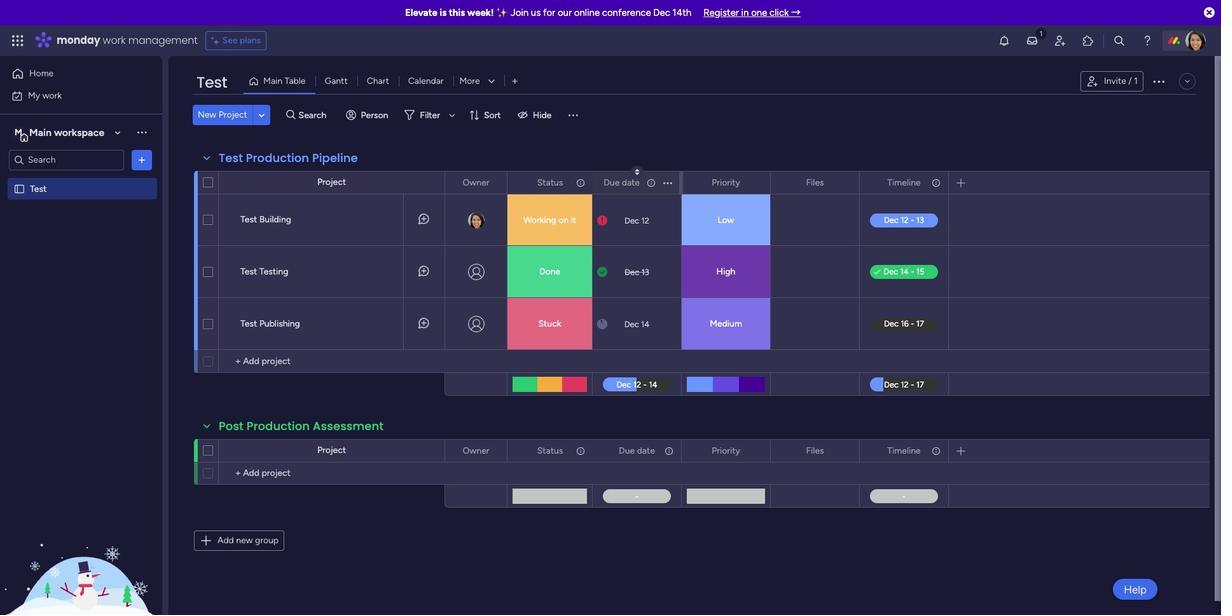 Task type: vqa. For each thing, say whether or not it's contained in the screenshot.
Testing on the left of the page
yes



Task type: locate. For each thing, give the bounding box(es) containing it.
sort asc image
[[635, 169, 640, 176]]

Post Production Assessment field
[[216, 419, 387, 435]]

Test field
[[193, 72, 230, 94]]

1 vertical spatial files field
[[803, 444, 827, 458]]

dec left 12
[[625, 216, 639, 226]]

1 vertical spatial production
[[247, 419, 310, 434]]

elevate is this week! ✨ join us for our online conference dec 14th
[[405, 7, 692, 18]]

1 vertical spatial owner field
[[460, 444, 493, 458]]

2 priority from the top
[[712, 446, 740, 456]]

Status field
[[534, 176, 566, 190], [534, 444, 566, 458]]

0 vertical spatial timeline
[[888, 177, 921, 188]]

1 vertical spatial work
[[42, 90, 62, 101]]

join
[[511, 7, 529, 18]]

invite members image
[[1054, 34, 1067, 47]]

production
[[246, 150, 309, 166], [247, 419, 310, 434]]

test for test publishing
[[240, 319, 257, 330]]

test list box
[[0, 176, 162, 372]]

dec left 14th
[[654, 7, 670, 18]]

status for first status field from the top of the page
[[537, 177, 563, 188]]

0 vertical spatial production
[[246, 150, 309, 166]]

project
[[219, 109, 247, 120], [317, 177, 346, 188], [317, 445, 346, 456]]

column information image
[[576, 178, 586, 188], [646, 178, 656, 188], [664, 446, 674, 456], [931, 446, 942, 456]]

1 vertical spatial + add project text field
[[225, 466, 439, 482]]

1 image
[[1036, 26, 1047, 40]]

files
[[806, 177, 824, 188], [806, 446, 824, 456]]

main left the table
[[263, 76, 283, 87]]

public board image
[[13, 183, 25, 195]]

one
[[751, 7, 767, 18]]

due
[[604, 177, 620, 188], [619, 446, 635, 456]]

0 vertical spatial project
[[219, 109, 247, 120]]

0 vertical spatial files field
[[803, 176, 827, 190]]

timeline
[[888, 177, 921, 188], [888, 446, 921, 456]]

project down pipeline
[[317, 177, 346, 188]]

2 vertical spatial project
[[317, 445, 346, 456]]

0 vertical spatial priority
[[712, 177, 740, 188]]

1 vertical spatial main
[[29, 126, 52, 138]]

gantt
[[325, 76, 348, 87]]

new project
[[198, 109, 247, 120]]

1 horizontal spatial column information image
[[931, 178, 942, 188]]

test testing
[[240, 267, 288, 277]]

2 priority field from the top
[[709, 444, 744, 458]]

0 vertical spatial status
[[537, 177, 563, 188]]

column information image
[[931, 178, 942, 188], [576, 446, 586, 456]]

add view image
[[512, 77, 518, 86]]

1 vertical spatial timeline field
[[884, 444, 924, 458]]

12
[[641, 216, 649, 226]]

angle down image
[[259, 110, 265, 120]]

0 vertical spatial owner
[[463, 177, 490, 188]]

group
[[255, 536, 279, 546]]

work inside button
[[42, 90, 62, 101]]

1 vertical spatial files
[[806, 446, 824, 456]]

main right workspace image
[[29, 126, 52, 138]]

project for test production pipeline
[[317, 177, 346, 188]]

1 vertical spatial column information image
[[576, 446, 586, 456]]

1 status from the top
[[537, 177, 563, 188]]

work for monday
[[103, 33, 126, 48]]

test inside field
[[219, 150, 243, 166]]

medium
[[710, 319, 742, 330]]

main inside button
[[263, 76, 283, 87]]

chart
[[367, 76, 389, 87]]

owner
[[463, 177, 490, 188], [463, 446, 490, 456]]

2 + add project text field from the top
[[225, 466, 439, 482]]

test left "building"
[[240, 214, 257, 225]]

1 timeline field from the top
[[884, 176, 924, 190]]

Files field
[[803, 176, 827, 190], [803, 444, 827, 458]]

main table
[[263, 76, 306, 87]]

home button
[[8, 64, 137, 84]]

0 horizontal spatial main
[[29, 126, 52, 138]]

us
[[531, 7, 541, 18]]

2 status from the top
[[537, 446, 563, 456]]

assessment
[[313, 419, 384, 434]]

register
[[704, 7, 739, 18]]

1 priority from the top
[[712, 177, 740, 188]]

main inside workspace selection element
[[29, 126, 52, 138]]

arrow down image
[[445, 108, 460, 123]]

monday work management
[[57, 33, 198, 48]]

date
[[622, 177, 640, 188], [637, 446, 655, 456]]

for
[[543, 7, 555, 18]]

1 horizontal spatial work
[[103, 33, 126, 48]]

0 vertical spatial column information image
[[931, 178, 942, 188]]

0 vertical spatial due date field
[[601, 176, 643, 190]]

expand board header image
[[1183, 76, 1193, 87]]

1 owner field from the top
[[460, 176, 493, 190]]

register in one click → link
[[704, 7, 801, 18]]

due date
[[604, 177, 640, 188], [619, 446, 655, 456]]

production inside field
[[246, 150, 309, 166]]

0 vertical spatial due
[[604, 177, 620, 188]]

Due date field
[[601, 176, 643, 190], [616, 444, 658, 458]]

Search field
[[296, 106, 334, 124]]

1 vertical spatial owner
[[463, 446, 490, 456]]

0 vertical spatial date
[[622, 177, 640, 188]]

1 horizontal spatial main
[[263, 76, 283, 87]]

due for the top due date field
[[604, 177, 620, 188]]

test down new project button
[[219, 150, 243, 166]]

test left publishing
[[240, 319, 257, 330]]

dec 14
[[624, 320, 650, 329]]

production for test
[[246, 150, 309, 166]]

Priority field
[[709, 176, 744, 190], [709, 444, 744, 458]]

1
[[1134, 76, 1138, 87]]

workspace selection element
[[12, 125, 106, 142]]

options image
[[1151, 74, 1167, 89], [135, 154, 148, 166], [575, 172, 584, 194], [663, 441, 672, 462]]

0 horizontal spatial work
[[42, 90, 62, 101]]

Search in workspace field
[[27, 153, 106, 167]]

conference
[[602, 7, 651, 18]]

status
[[537, 177, 563, 188], [537, 446, 563, 456]]

inbox image
[[1026, 34, 1039, 47]]

working on it
[[523, 215, 576, 226]]

1 vertical spatial status
[[537, 446, 563, 456]]

priority
[[712, 177, 740, 188], [712, 446, 740, 456]]

0 vertical spatial + add project text field
[[225, 354, 439, 370]]

main workspace
[[29, 126, 104, 138]]

apps image
[[1082, 34, 1095, 47]]

test
[[197, 72, 227, 93], [219, 150, 243, 166], [30, 184, 47, 194], [240, 214, 257, 225], [240, 267, 257, 277], [240, 319, 257, 330]]

column information image for status
[[576, 446, 586, 456]]

2 files field from the top
[[803, 444, 827, 458]]

menu image
[[567, 109, 580, 122]]

chart button
[[357, 71, 399, 92]]

test left testing
[[240, 267, 257, 277]]

✨
[[496, 7, 508, 18]]

our
[[558, 7, 572, 18]]

workspace
[[54, 126, 104, 138]]

my
[[28, 90, 40, 101]]

main table button
[[244, 71, 315, 92]]

help image
[[1141, 34, 1154, 47]]

1 vertical spatial project
[[317, 177, 346, 188]]

1 timeline from the top
[[888, 177, 921, 188]]

dec for test building
[[625, 216, 639, 226]]

0 vertical spatial timeline field
[[884, 176, 924, 190]]

testing
[[259, 267, 288, 277]]

0 vertical spatial owner field
[[460, 176, 493, 190]]

table
[[285, 76, 306, 87]]

work right my
[[42, 90, 62, 101]]

0 vertical spatial files
[[806, 177, 824, 188]]

Test Production Pipeline field
[[216, 150, 361, 167]]

0 vertical spatial priority field
[[709, 176, 744, 190]]

1 owner from the top
[[463, 177, 490, 188]]

1 vertical spatial timeline
[[888, 446, 921, 456]]

more button
[[453, 71, 504, 92]]

work
[[103, 33, 126, 48], [42, 90, 62, 101]]

week!
[[467, 7, 494, 18]]

dec left 13
[[625, 267, 639, 277]]

online
[[574, 7, 600, 18]]

in
[[741, 7, 749, 18]]

help
[[1124, 584, 1147, 596]]

1 vertical spatial due date
[[619, 446, 655, 456]]

dec left 14
[[624, 320, 639, 329]]

option
[[0, 177, 162, 180]]

2 owner from the top
[[463, 446, 490, 456]]

0 vertical spatial work
[[103, 33, 126, 48]]

due date for the top due date field
[[604, 177, 640, 188]]

production right 'post'
[[247, 419, 310, 434]]

add new group
[[218, 536, 279, 546]]

status for first status field from the bottom
[[537, 446, 563, 456]]

1 vertical spatial due
[[619, 446, 635, 456]]

+ Add project text field
[[225, 354, 439, 370], [225, 466, 439, 482]]

1 vertical spatial due date field
[[616, 444, 658, 458]]

new project button
[[193, 105, 252, 125]]

dec 13
[[625, 267, 649, 277]]

0 horizontal spatial column information image
[[576, 446, 586, 456]]

Timeline field
[[884, 176, 924, 190], [884, 444, 924, 458]]

1 vertical spatial priority field
[[709, 444, 744, 458]]

lottie animation image
[[0, 487, 162, 616]]

work right monday
[[103, 33, 126, 48]]

production down 'v2 search' image
[[246, 150, 309, 166]]

filter
[[420, 110, 440, 121]]

gantt button
[[315, 71, 357, 92]]

calendar button
[[399, 71, 453, 92]]

is
[[440, 7, 447, 18]]

stuck
[[538, 319, 561, 330]]

test up new
[[197, 72, 227, 93]]

dec
[[654, 7, 670, 18], [625, 216, 639, 226], [625, 267, 639, 277], [624, 320, 639, 329]]

14th
[[673, 7, 692, 18]]

0 vertical spatial due date
[[604, 177, 640, 188]]

test inside field
[[197, 72, 227, 93]]

Owner field
[[460, 176, 493, 190], [460, 444, 493, 458]]

select product image
[[11, 34, 24, 47]]

options image
[[489, 172, 498, 194], [663, 172, 672, 194], [931, 172, 940, 194], [489, 441, 498, 462], [575, 441, 584, 462], [842, 441, 851, 462], [931, 441, 940, 462]]

0 vertical spatial status field
[[534, 176, 566, 190]]

hide button
[[513, 105, 559, 125]]

sort button
[[464, 105, 509, 125]]

test right public board 'icon'
[[30, 184, 47, 194]]

1 vertical spatial priority
[[712, 446, 740, 456]]

1 vertical spatial status field
[[534, 444, 566, 458]]

production inside "field"
[[247, 419, 310, 434]]

project right new
[[219, 109, 247, 120]]

1 + add project text field from the top
[[225, 354, 439, 370]]

0 vertical spatial main
[[263, 76, 283, 87]]

pipeline
[[312, 150, 358, 166]]

project down assessment
[[317, 445, 346, 456]]



Task type: describe. For each thing, give the bounding box(es) containing it.
project inside button
[[219, 109, 247, 120]]

test for test building
[[240, 214, 257, 225]]

v2 done deadline image
[[597, 266, 608, 278]]

work for my
[[42, 90, 62, 101]]

dec for test testing
[[625, 267, 639, 277]]

add new group button
[[194, 531, 284, 552]]

main for main table
[[263, 76, 283, 87]]

production for post
[[247, 419, 310, 434]]

2 timeline from the top
[[888, 446, 921, 456]]

plans
[[240, 35, 261, 46]]

working
[[523, 215, 556, 226]]

help button
[[1113, 580, 1158, 601]]

home
[[29, 68, 54, 79]]

person
[[361, 110, 388, 121]]

2 files from the top
[[806, 446, 824, 456]]

2 status field from the top
[[534, 444, 566, 458]]

hide
[[533, 110, 552, 121]]

invite
[[1104, 76, 1127, 87]]

it
[[571, 215, 576, 226]]

my work
[[28, 90, 62, 101]]

this
[[449, 7, 465, 18]]

test inside list box
[[30, 184, 47, 194]]

see plans button
[[205, 31, 267, 50]]

see
[[222, 35, 238, 46]]

dapulse checkmark sign image
[[874, 265, 881, 281]]

james peterson image
[[1186, 31, 1206, 51]]

main for main workspace
[[29, 126, 52, 138]]

v2 overdue deadline image
[[597, 215, 608, 227]]

elevate
[[405, 7, 437, 18]]

sort desc image
[[635, 169, 640, 176]]

1 priority field from the top
[[709, 176, 744, 190]]

project for post production assessment
[[317, 445, 346, 456]]

new
[[198, 109, 216, 120]]

workspace image
[[12, 126, 25, 140]]

dec 12
[[625, 216, 649, 226]]

high
[[717, 267, 736, 277]]

2 timeline field from the top
[[884, 444, 924, 458]]

test for test production pipeline
[[219, 150, 243, 166]]

due date for due date field to the bottom
[[619, 446, 655, 456]]

14
[[641, 320, 650, 329]]

done
[[539, 267, 561, 277]]

1 status field from the top
[[534, 176, 566, 190]]

notifications image
[[998, 34, 1011, 47]]

low
[[718, 215, 734, 226]]

sort
[[484, 110, 501, 121]]

post production assessment
[[219, 419, 384, 434]]

filter button
[[400, 105, 460, 125]]

register in one click →
[[704, 7, 801, 18]]

lottie animation element
[[0, 487, 162, 616]]

calendar
[[408, 76, 444, 87]]

test production pipeline
[[219, 150, 358, 166]]

owner for 2nd owner "field" from the bottom
[[463, 177, 490, 188]]

workspace options image
[[135, 126, 148, 139]]

owner for second owner "field" from the top
[[463, 446, 490, 456]]

new
[[236, 536, 253, 546]]

monday
[[57, 33, 100, 48]]

more
[[460, 76, 480, 87]]

add
[[218, 536, 234, 546]]

see plans
[[222, 35, 261, 46]]

building
[[259, 214, 291, 225]]

13
[[641, 267, 649, 277]]

1 vertical spatial date
[[637, 446, 655, 456]]

column information image for timeline
[[931, 178, 942, 188]]

1 files field from the top
[[803, 176, 827, 190]]

/
[[1129, 76, 1132, 87]]

2 owner field from the top
[[460, 444, 493, 458]]

person button
[[341, 105, 396, 125]]

m
[[15, 127, 22, 138]]

invite / 1 button
[[1081, 71, 1144, 92]]

search everything image
[[1113, 34, 1126, 47]]

click
[[770, 7, 789, 18]]

test publishing
[[240, 319, 300, 330]]

dec for test publishing
[[624, 320, 639, 329]]

v2 search image
[[286, 108, 296, 122]]

invite / 1
[[1104, 76, 1138, 87]]

management
[[128, 33, 198, 48]]

post
[[219, 419, 244, 434]]

test building
[[240, 214, 291, 225]]

→
[[791, 7, 801, 18]]

due for due date field to the bottom
[[619, 446, 635, 456]]

my work button
[[8, 86, 137, 106]]

1 files from the top
[[806, 177, 824, 188]]

on
[[559, 215, 569, 226]]

test for test testing
[[240, 267, 257, 277]]

publishing
[[259, 319, 300, 330]]



